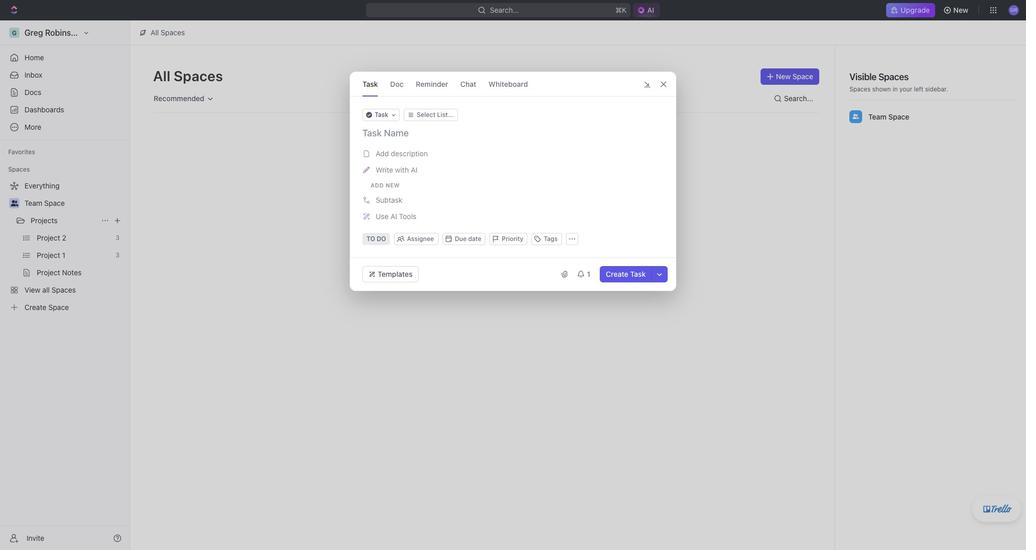 Task type: describe. For each thing, give the bounding box(es) containing it.
team space link
[[25, 195, 124, 211]]

due date
[[455, 235, 482, 243]]

0 vertical spatial search...
[[490, 6, 519, 14]]

team inside sidebar navigation
[[25, 199, 42, 207]]

priority
[[502, 235, 524, 243]]

user group image
[[10, 200, 18, 206]]

dashboards
[[25, 105, 64, 114]]

dashboards link
[[4, 102, 126, 118]]

spaces inside sidebar navigation
[[8, 166, 30, 173]]

projects
[[31, 216, 58, 225]]

do
[[377, 235, 386, 243]]

1 vertical spatial all spaces
[[153, 67, 223, 84]]

0 vertical spatial all spaces
[[151, 28, 185, 37]]

to do
[[367, 235, 386, 243]]

reminder button
[[416, 72, 448, 96]]

select
[[417, 111, 436, 119]]

docs
[[25, 88, 41, 97]]

to do button
[[363, 233, 390, 245]]

create
[[606, 270, 629, 278]]

doc button
[[390, 72, 404, 96]]

sidebar navigation
[[0, 20, 130, 550]]

due
[[455, 235, 467, 243]]

new space
[[776, 72, 814, 81]]

in
[[893, 85, 898, 93]]

description
[[391, 149, 428, 158]]

space inside button
[[793, 72, 814, 81]]

favorites button
[[4, 146, 39, 158]]

1 button
[[573, 266, 596, 282]]

whiteboard
[[489, 79, 528, 88]]

assignee
[[407, 235, 434, 243]]

1 vertical spatial all
[[153, 67, 171, 84]]

pencil image
[[363, 167, 370, 174]]

use
[[376, 212, 389, 221]]

new
[[386, 182, 400, 188]]

add description button
[[360, 146, 667, 162]]

your
[[900, 85, 913, 93]]

search... inside button
[[785, 94, 814, 103]]

left
[[915, 85, 924, 93]]

assignee button
[[395, 235, 438, 243]]

whiteboard button
[[489, 72, 528, 96]]

with
[[395, 165, 409, 174]]

add description
[[376, 149, 428, 158]]

write
[[376, 165, 393, 174]]

ai inside button
[[411, 165, 418, 174]]

new space button
[[761, 68, 820, 85]]

due date button
[[443, 233, 486, 245]]

add for add new
[[371, 182, 384, 188]]

search... button
[[770, 90, 820, 107]]

chat button
[[461, 72, 477, 96]]

tags button
[[532, 233, 562, 245]]

visible spaces spaces shown in your left sidebar.
[[850, 72, 949, 93]]

⌘k
[[616, 6, 627, 14]]

subtask
[[376, 196, 403, 204]]

home link
[[4, 50, 126, 66]]

templates
[[378, 270, 413, 278]]

projects link
[[31, 212, 97, 229]]

inbox
[[25, 70, 42, 79]]

home
[[25, 53, 44, 62]]

1 horizontal spatial team space
[[869, 112, 910, 121]]

new for new space
[[776, 72, 791, 81]]

add for add description
[[376, 149, 389, 158]]



Task type: locate. For each thing, give the bounding box(es) containing it.
add new
[[371, 182, 400, 188]]

add inside button
[[376, 149, 389, 158]]

select list...
[[417, 111, 454, 119]]

tree containing team space
[[4, 178, 126, 316]]

dialog
[[350, 72, 677, 291]]

1 vertical spatial team space
[[25, 199, 65, 207]]

0 horizontal spatial team
[[25, 199, 42, 207]]

0 horizontal spatial search...
[[490, 6, 519, 14]]

1 horizontal spatial search...
[[785, 94, 814, 103]]

0 vertical spatial all
[[151, 28, 159, 37]]

new right upgrade
[[954, 6, 969, 14]]

1 vertical spatial new
[[776, 72, 791, 81]]

chat
[[461, 79, 477, 88]]

0 vertical spatial new
[[954, 6, 969, 14]]

team space inside sidebar navigation
[[25, 199, 65, 207]]

0 vertical spatial space
[[793, 72, 814, 81]]

add left new at the left
[[371, 182, 384, 188]]

0 vertical spatial team space
[[869, 112, 910, 121]]

0 vertical spatial add
[[376, 149, 389, 158]]

1 vertical spatial task
[[375, 111, 389, 119]]

0 vertical spatial ai
[[411, 165, 418, 174]]

space up projects link
[[44, 199, 65, 207]]

favorites
[[8, 148, 35, 156]]

list...
[[437, 111, 454, 119]]

0 horizontal spatial space
[[44, 199, 65, 207]]

task button
[[363, 72, 378, 96]]

task
[[363, 79, 378, 88], [375, 111, 389, 119], [631, 270, 646, 278]]

0 horizontal spatial team space
[[25, 199, 65, 207]]

task down task button
[[375, 111, 389, 119]]

all spaces
[[151, 28, 185, 37], [153, 67, 223, 84]]

subtask button
[[360, 192, 667, 208]]

new up search... button
[[776, 72, 791, 81]]

new
[[954, 6, 969, 14], [776, 72, 791, 81]]

new inside button
[[954, 6, 969, 14]]

space down the in
[[889, 112, 910, 121]]

1 vertical spatial ai
[[391, 212, 397, 221]]

new button
[[940, 2, 975, 18]]

ai right with
[[411, 165, 418, 174]]

tags
[[544, 235, 558, 243]]

doc
[[390, 79, 404, 88]]

write with ai
[[376, 165, 418, 174]]

1 horizontal spatial new
[[954, 6, 969, 14]]

team right user group image
[[25, 199, 42, 207]]

select list... button
[[404, 109, 458, 121]]

tree inside sidebar navigation
[[4, 178, 126, 316]]

tree
[[4, 178, 126, 316]]

task button
[[363, 109, 400, 121]]

upgrade link
[[887, 3, 936, 17]]

user group image
[[853, 114, 860, 119]]

1 button
[[573, 266, 596, 282]]

2 vertical spatial space
[[44, 199, 65, 207]]

new for new
[[954, 6, 969, 14]]

task left doc
[[363, 79, 378, 88]]

0 vertical spatial task
[[363, 79, 378, 88]]

priority button
[[490, 233, 528, 245]]

sidebar.
[[926, 85, 949, 93]]

1 vertical spatial space
[[889, 112, 910, 121]]

task inside create task button
[[631, 270, 646, 278]]

team
[[869, 112, 887, 121], [25, 199, 42, 207]]

create task
[[606, 270, 646, 278]]

2 vertical spatial task
[[631, 270, 646, 278]]

shown
[[873, 85, 892, 93]]

1 vertical spatial add
[[371, 182, 384, 188]]

team right user group icon
[[869, 112, 887, 121]]

0 horizontal spatial new
[[776, 72, 791, 81]]

2 horizontal spatial space
[[889, 112, 910, 121]]

visible
[[850, 72, 877, 82]]

ai
[[411, 165, 418, 174], [391, 212, 397, 221]]

priority button
[[490, 233, 528, 245]]

new inside button
[[776, 72, 791, 81]]

task right create
[[631, 270, 646, 278]]

1 vertical spatial search...
[[785, 94, 814, 103]]

space inside sidebar navigation
[[44, 199, 65, 207]]

use ai tools
[[376, 212, 417, 221]]

ai right use
[[391, 212, 397, 221]]

1 vertical spatial team
[[25, 199, 42, 207]]

invite
[[27, 534, 44, 542]]

space
[[793, 72, 814, 81], [889, 112, 910, 121], [44, 199, 65, 207]]

tools
[[399, 212, 417, 221]]

team space
[[869, 112, 910, 121], [25, 199, 65, 207]]

add
[[376, 149, 389, 158], [371, 182, 384, 188]]

write with ai button
[[360, 162, 667, 178]]

1
[[587, 270, 591, 278]]

1 horizontal spatial team
[[869, 112, 887, 121]]

templates button
[[363, 266, 419, 282]]

Task Name text field
[[363, 127, 666, 139]]

ai inside button
[[391, 212, 397, 221]]

tags button
[[532, 233, 562, 245]]

1 horizontal spatial ai
[[411, 165, 418, 174]]

team space up projects on the top
[[25, 199, 65, 207]]

space up search... button
[[793, 72, 814, 81]]

use ai tools button
[[360, 208, 667, 225]]

create task button
[[600, 266, 652, 282]]

to
[[367, 235, 375, 243]]

add up write
[[376, 149, 389, 158]]

upgrade
[[901, 6, 931, 14]]

spaces
[[161, 28, 185, 37], [174, 67, 223, 84], [879, 72, 909, 82], [850, 85, 871, 93], [8, 166, 30, 173]]

1 horizontal spatial space
[[793, 72, 814, 81]]

all
[[151, 28, 159, 37], [153, 67, 171, 84]]

inbox link
[[4, 67, 126, 83]]

docs link
[[4, 84, 126, 101]]

0 vertical spatial team
[[869, 112, 887, 121]]

reminder
[[416, 79, 448, 88]]

search...
[[490, 6, 519, 14], [785, 94, 814, 103]]

dialog containing task
[[350, 72, 677, 291]]

0 horizontal spatial ai
[[391, 212, 397, 221]]

team space down the in
[[869, 112, 910, 121]]

date
[[469, 235, 482, 243]]

task inside task dropdown button
[[375, 111, 389, 119]]



Task type: vqa. For each thing, say whether or not it's contained in the screenshot.
'TAB LIST'
no



